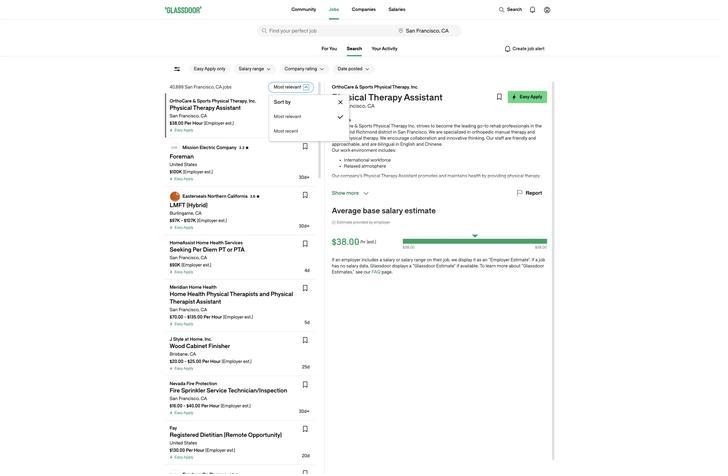 Task type: vqa. For each thing, say whether or not it's contained in the screenshot.
THEIR
yes



Task type: describe. For each thing, give the bounding box(es) containing it.
a down promote
[[342, 210, 344, 215]]

for
[[507, 180, 513, 185]]

most relevant inside most relevant button
[[274, 114, 302, 119]]

and right friendly
[[529, 136, 536, 141]]

ca inside san francisco, ca $90k (employer est.)
[[201, 255, 207, 261]]

show more button
[[332, 190, 370, 197]]

assistant inside our company's physical therapy assistant promotes and maintains health by providing physical therapy services under the supervision of a physical therapist, administers treatment programs for patients, assesses patient health by interviewing patients, performing physical examinations, and obtaining updating, and studying therapy histories. the ideal candidate should be able to work independently with excellent customer service mentality. fluency in chinese would be an advantage but not necessary. we promote evidence-based medicine in manual therapy and therapeutic exercise procedures. new graduate with a keen interest in orthopedic manual therapy is welcome to apply.
[[399, 174, 417, 179]]

welcome
[[437, 210, 455, 215]]

physical inside about us orthocare & sports physical therapy inc. strives to become the leading go-to rehab professionals in the sunset and richmond district in san francisco. we are specialized in orthopedic manual therapy and sports physical therapy. we encourage collaboration and innovative thinking. our staff are friendly and approachable, and are bilingual in english and chinese. our work environment includes:
[[374, 124, 390, 129]]

sports
[[332, 136, 345, 141]]

1 horizontal spatial the
[[454, 124, 461, 129]]

rating
[[306, 66, 317, 72]]

easy apply inside button
[[520, 94, 542, 100]]

professionals
[[503, 124, 530, 129]]

friendly
[[513, 136, 528, 141]]

apply for san francisco, ca $38.00 per hour (employer est.)
[[184, 128, 193, 132]]

easy for san francisco, ca $70.00 - $135.00 per hour (employer est.)
[[175, 322, 183, 326]]

to left rehab at the top right of the page
[[485, 124, 489, 129]]

about us orthocare & sports physical therapy inc. strives to become the leading go-to rehab professionals in the sunset and richmond district in san francisco. we are specialized in orthopedic manual therapy and sports physical therapy. we encourage collaboration and innovative thinking. our staff are friendly and approachable, and are bilingual in english and chinese. our work environment includes:
[[332, 118, 542, 153]]

san francisco, ca $90k (employer est.)
[[170, 255, 211, 268]]

physical up the for
[[508, 174, 524, 179]]

based
[[371, 204, 383, 209]]

patient
[[352, 186, 366, 191]]

an inside our company's physical therapy assistant promotes and maintains health by providing physical therapy services under the supervision of a physical therapist, administers treatment programs for patients, assesses patient health by interviewing patients, performing physical examinations, and obtaining updating, and studying therapy histories. the ideal candidate should be able to work independently with excellent customer service mentality. fluency in chinese would be an advantage but not necessary. we promote evidence-based medicine in manual therapy and therapeutic exercise procedures. new graduate with a keen interest in orthopedic manual therapy is welcome to apply.
[[467, 198, 472, 203]]

and up welcome
[[441, 204, 449, 209]]

posted
[[349, 66, 363, 72]]

20d
[[302, 454, 310, 459]]

francisco, for meridian home health
[[179, 308, 200, 313]]

most relevant button
[[269, 83, 301, 92]]

our
[[364, 270, 371, 275]]

est.) inside san francisco, ca $90k (employer est.)
[[203, 263, 211, 268]]

salaries link
[[389, 0, 406, 19]]

our inside our company's physical therapy assistant promotes and maintains health by providing physical therapy services under the supervision of a physical therapist, administers treatment programs for patients, assesses patient health by interviewing patients, performing physical examinations, and obtaining updating, and studying therapy histories. the ideal candidate should be able to work independently with excellent customer service mentality. fluency in chinese would be an advantage but not necessary. we promote evidence-based medicine in manual therapy and therapeutic exercise procedures. new graduate with a keen interest in orthopedic manual therapy is welcome to apply.
[[332, 174, 340, 179]]

1 horizontal spatial are
[[436, 130, 443, 135]]

estimate provided by employer
[[337, 220, 390, 225]]

your activity
[[372, 46, 398, 51]]

united for united states $100k (employer est.)
[[170, 162, 183, 167]]

sort
[[274, 99, 284, 105]]

and down collaboration
[[416, 142, 424, 147]]

chinese.
[[425, 142, 443, 147]]

per inside san francisco, ca $70.00 - $135.00 per hour (employer est.)
[[204, 315, 211, 320]]

united states $130.00 per hour (employer est.)
[[170, 441, 235, 453]]

your
[[372, 46, 381, 51]]

easy apply for san francisco, ca $16.00 - $40.00 per hour (employer est.)
[[175, 411, 193, 415]]

interest
[[356, 210, 371, 215]]

apply for san francisco, ca $16.00 - $40.00 per hour (employer est.)
[[184, 411, 193, 415]]

advantage
[[473, 198, 494, 203]]

est.) inside the united states $100k (employer est.)
[[205, 170, 213, 175]]

style
[[173, 337, 184, 342]]

easy for united states $100k (employer est.)
[[175, 177, 183, 181]]

health for homeassist home health services
[[210, 241, 224, 246]]

home,
[[190, 337, 204, 342]]

examinations,
[[471, 186, 499, 191]]

average
[[332, 207, 361, 215]]

range inside salary range "dropdown button"
[[253, 66, 264, 72]]

therapy, for orthocare & sports physical therapy, inc.
[[230, 99, 248, 104]]

easy for brisbane, ca $20.00 - $25.00 per hour (employer est.)
[[175, 367, 183, 371]]

work inside our company's physical therapy assistant promotes and maintains health by providing physical therapy services under the supervision of a physical therapist, administers treatment programs for patients, assesses patient health by interviewing patients, performing physical examinations, and obtaining updating, and studying therapy histories. the ideal candidate should be able to work independently with excellent customer service mentality. fluency in chinese would be an advantage but not necessary. we promote evidence-based medicine in manual therapy and therapeutic exercise procedures. new graduate with a keen interest in orthopedic manual therapy is welcome to apply.
[[490, 192, 500, 197]]

in down encourage at right
[[396, 142, 399, 147]]

by right sort
[[286, 99, 291, 105]]

specialized
[[444, 130, 466, 135]]

most for most relevant button
[[274, 114, 284, 119]]

about
[[332, 118, 345, 123]]

ca inside 'san francisco, ca $38.00 per hour (employer est.)'
[[201, 114, 207, 119]]

ca left the jobs
[[216, 85, 222, 90]]

easy for united states $130.00 per hour (employer est.)
[[175, 455, 183, 460]]

inc. inside about us orthocare & sports physical therapy inc. strives to become the leading go-to rehab professionals in the sunset and richmond district in san francisco. we are specialized in orthopedic manual therapy and sports physical therapy. we encourage collaboration and innovative thinking. our staff are friendly and approachable, and are bilingual in english and chinese. our work environment includes:
[[408, 124, 416, 129]]

and down the for
[[500, 186, 508, 191]]

sports for orthocare & sports physical therapy, inc.
[[197, 99, 211, 104]]

workforce
[[371, 158, 391, 163]]

ca inside brisbane, ca $20.00 - $25.00 per hour (employer est.)
[[190, 352, 196, 357]]

40,699 san francisco, ca jobs
[[170, 85, 232, 90]]

estimate".
[[511, 258, 531, 263]]

for you link
[[322, 46, 337, 51]]

san inside san francisco, ca $70.00 - $135.00 per hour (employer est.)
[[170, 308, 178, 313]]

easy apply for united states $100k (employer est.)
[[175, 177, 193, 181]]

programs
[[486, 180, 506, 185]]

0 horizontal spatial an
[[336, 258, 341, 263]]

fire
[[187, 381, 195, 387]]

obtaining
[[509, 186, 528, 191]]

3.3
[[239, 146, 245, 150]]

homeassist home health services
[[170, 241, 243, 246]]

physical up the should on the right top of the page
[[453, 186, 470, 191]]

apply inside button
[[530, 94, 542, 100]]

30d+ for mission electric company
[[299, 175, 310, 180]]

ca inside san francisco, ca $16.00 - $40.00 per hour (employer est.)
[[201, 396, 207, 402]]

and up friendly
[[528, 130, 535, 135]]

only
[[217, 66, 225, 72]]

estimate
[[405, 207, 436, 215]]

easy for san francisco, ca $16.00 - $40.00 per hour (employer est.)
[[175, 411, 183, 415]]

(employer inside 'san francisco, ca $38.00 per hour (employer est.)'
[[204, 121, 224, 126]]

to down therapeutic
[[456, 210, 460, 215]]

report button
[[516, 190, 542, 197]]

to down examinations,
[[485, 192, 489, 197]]

home for homeassist
[[196, 241, 209, 246]]

services
[[225, 241, 243, 246]]

strives
[[417, 124, 430, 129]]

easy apply for brisbane, ca $20.00 - $25.00 per hour (employer est.)
[[175, 367, 193, 371]]

$38.00 /hr (est.)
[[332, 237, 376, 247]]

procedures.
[[492, 204, 516, 209]]

orthopedic inside our company's physical therapy assistant promotes and maintains health by providing physical therapy services under the supervision of a physical therapist, administers treatment programs for patients, assesses patient health by interviewing patients, performing physical examinations, and obtaining updating, and studying therapy histories. the ideal candidate should be able to work independently with excellent customer service mentality. fluency in chinese would be an advantage but not necessary. we promote evidence-based medicine in manual therapy and therapeutic exercise procedures. new graduate with a keen interest in orthopedic manual therapy is welcome to apply.
[[377, 210, 399, 215]]

available.
[[460, 264, 479, 269]]

on
[[427, 258, 432, 263]]

and up environment
[[362, 142, 369, 147]]

est.) inside burlingame, ca $97k - $107k (employer est.)
[[219, 218, 227, 223]]

estimate
[[337, 220, 352, 225]]

a right displays
[[409, 264, 412, 269]]

rehab
[[490, 124, 502, 129]]

apply for san francisco, ca $90k (employer est.)
[[184, 270, 193, 274]]

work inside about us orthocare & sports physical therapy inc. strives to become the leading go-to rehab professionals in the sunset and richmond district in san francisco. we are specialized in orthopedic manual therapy and sports physical therapy. we encourage collaboration and innovative thinking. our staff are friendly and approachable, and are bilingual in english and chinese. our work environment includes:
[[341, 148, 350, 153]]

& for orthocare & sports physical therapy, inc.
[[193, 99, 196, 104]]

nevada fire protection
[[170, 381, 217, 387]]

none field search keyword
[[257, 25, 393, 37]]

or
[[396, 258, 400, 263]]

if an employer includes a salary or salary range on their job, we display it as an "employer estimate".  if a job has no salary data, glassdoor displays a "glassdoor estimate" if available.  to learn more about "glassdoor estimates," see our
[[332, 258, 545, 275]]

international
[[344, 158, 370, 163]]

1 vertical spatial manual
[[409, 204, 424, 209]]

a right of
[[400, 180, 402, 185]]

thinking.
[[468, 136, 485, 141]]

nevada
[[170, 381, 186, 387]]

/hr
[[360, 240, 366, 245]]

to right strives
[[431, 124, 435, 129]]

j style at home, inc.
[[170, 337, 212, 342]]

by right provided
[[369, 220, 373, 225]]

1 vertical spatial with
[[332, 210, 340, 215]]

burlingame,
[[170, 211, 194, 216]]

we inside our company's physical therapy assistant promotes and maintains health by providing physical therapy services under the supervision of a physical therapist, administers treatment programs for patients, assesses patient health by interviewing patients, performing physical examinations, and obtaining updating, and studying therapy histories. the ideal candidate should be able to work independently with excellent customer service mentality. fluency in chinese would be an advantage but not necessary. we promote evidence-based medicine in manual therapy and therapeutic exercise procedures. new graduate with a keen interest in orthopedic manual therapy is welcome to apply.
[[533, 198, 539, 203]]

$40.00
[[187, 404, 200, 409]]

Search location field
[[394, 25, 462, 37]]

physical inside about us orthocare & sports physical therapy inc. strives to become the leading go-to rehab professionals in the sunset and richmond district in san francisco. we are specialized in orthopedic manual therapy and sports physical therapy. we encourage collaboration and innovative thinking. our staff are friendly and approachable, and are bilingual in english and chinese. our work environment includes:
[[346, 136, 362, 141]]

francisco, for orthocare & sports physical therapy, inc.
[[179, 114, 200, 119]]

(employer inside san francisco, ca $90k (employer est.)
[[181, 263, 202, 268]]

sports for orthocare & sports physical therapy, inc. physical therapy assistant san francisco, ca
[[359, 85, 373, 90]]

the inside our company's physical therapy assistant promotes and maintains health by providing physical therapy services under the supervision of a physical therapist, administers treatment programs for patients, assesses patient health by interviewing patients, performing physical examinations, and obtaining updating, and studying therapy histories. the ideal candidate should be able to work independently with excellent customer service mentality. fluency in chinese would be an advantage but not necessary. we promote evidence-based medicine in manual therapy and therapeutic exercise procedures. new graduate with a keen interest in orthopedic manual therapy is welcome to apply.
[[363, 180, 369, 185]]

and down patient
[[352, 192, 359, 197]]

and up the "administers" on the top
[[439, 174, 447, 179]]

faq
[[372, 270, 381, 275]]

therapy up report
[[525, 174, 540, 179]]

us
[[346, 118, 351, 123]]

salary up see
[[347, 264, 358, 269]]

- inside san francisco, ca $16.00 - $40.00 per hour (employer est.)
[[184, 404, 186, 409]]

assistant inside orthocare & sports physical therapy, inc. physical therapy assistant san francisco, ca
[[404, 93, 443, 103]]

orthocare for orthocare & sports physical therapy, inc. physical therapy assistant san francisco, ca
[[332, 85, 354, 90]]

easy apply for san francisco, ca $38.00 per hour (employer est.)
[[175, 128, 193, 132]]

more inside if an employer includes a salary or salary range on their job, we display it as an "employer estimate".  if a job has no salary data, glassdoor displays a "glassdoor estimate" if available.  to learn more about "glassdoor estimates," see our
[[497, 264, 508, 269]]

(employer inside "united states $130.00 per hour (employer est.)"
[[205, 448, 226, 453]]

hour inside san francisco, ca $70.00 - $135.00 per hour (employer est.)
[[212, 315, 222, 320]]

physical up the
[[403, 180, 420, 185]]

hour inside 'san francisco, ca $38.00 per hour (employer est.)'
[[192, 121, 203, 126]]

a left the job
[[536, 258, 538, 263]]

2 vertical spatial manual
[[400, 210, 415, 215]]

united for united states $130.00 per hour (employer est.)
[[170, 441, 183, 446]]

provided
[[353, 220, 368, 225]]

sort by list box
[[269, 110, 349, 139]]

health for meridian home health
[[203, 285, 217, 290]]

salary right or
[[401, 258, 413, 263]]

san inside about us orthocare & sports physical therapy inc. strives to become the leading go-to rehab professionals in the sunset and richmond district in san francisco. we are specialized in orthopedic manual therapy and sports physical therapy. we encourage collaboration and innovative thinking. our staff are friendly and approachable, and are bilingual in english and chinese. our work environment includes:
[[398, 130, 406, 135]]

search inside button
[[507, 7, 522, 12]]

easterseals northern california 3.6 ★
[[183, 194, 260, 199]]

3.6
[[250, 195, 255, 199]]

recent
[[285, 129, 298, 134]]

employer inside if an employer includes a salary or salary range on their job, we display it as an "employer estimate".  if a job has no salary data, glassdoor displays a "glassdoor estimate" if available.  to learn more about "glassdoor estimates," see our
[[342, 258, 361, 263]]

therapy inside about us orthocare & sports physical therapy inc. strives to become the leading go-to rehab professionals in the sunset and richmond district in san francisco. we are specialized in orthopedic manual therapy and sports physical therapy. we encourage collaboration and innovative thinking. our staff are friendly and approachable, and are bilingual in english and chinese. our work environment includes:
[[511, 130, 526, 135]]

francisco, inside orthocare & sports physical therapy, inc. physical therapy assistant san francisco, ca
[[342, 103, 366, 109]]

san right the 40,699
[[185, 85, 193, 90]]

therapy inside our company's physical therapy assistant promotes and maintains health by providing physical therapy services under the supervision of a physical therapist, administers treatment programs for patients, assesses patient health by interviewing patients, performing physical examinations, and obtaining updating, and studying therapy histories. the ideal candidate should be able to work independently with excellent customer service mentality. fluency in chinese would be an advantage but not necessary. we promote evidence-based medicine in manual therapy and therapeutic exercise procedures. new graduate with a keen interest in orthopedic manual therapy is welcome to apply.
[[381, 174, 398, 179]]

about
[[509, 264, 521, 269]]

easy inside easy apply button
[[520, 94, 530, 100]]

mission electric company 3.3 ★
[[183, 145, 249, 150]]

ca inside orthocare & sports physical therapy, inc. physical therapy assistant san francisco, ca
[[368, 103, 375, 109]]

but
[[495, 198, 502, 203]]

hour inside san francisco, ca $16.00 - $40.00 per hour (employer est.)
[[209, 404, 220, 409]]

northern
[[208, 194, 227, 199]]

promote
[[332, 204, 349, 209]]

apply for burlingame, ca $97k - $107k (employer est.)
[[184, 226, 193, 230]]

orthocare for orthocare & sports physical therapy, inc.
[[170, 99, 192, 104]]

Search keyword field
[[257, 25, 393, 37]]

your activity link
[[372, 46, 398, 51]]

a up the glassdoor
[[380, 258, 382, 263]]

in down ideal
[[425, 198, 429, 203]]

and right the sunset
[[347, 130, 355, 135]]

date posted button
[[333, 64, 363, 74]]

service
[[372, 198, 386, 203]]

$38.00 up the job
[[535, 245, 547, 250]]

- inside burlingame, ca $97k - $107k (employer est.)
[[181, 218, 183, 223]]

- inside brisbane, ca $20.00 - $25.00 per hour (employer est.)
[[185, 359, 187, 364]]

2 horizontal spatial the
[[535, 124, 542, 129]]

therapy up service
[[379, 192, 394, 197]]

$100k
[[170, 170, 182, 175]]

easterseals
[[183, 194, 207, 199]]

ideal
[[423, 192, 432, 197]]

most relevant inside most relevant popup button
[[274, 85, 301, 90]]

encourage
[[388, 136, 409, 141]]

francisco, for homeassist home health services
[[179, 255, 200, 261]]

in up encourage at right
[[393, 130, 397, 135]]

community
[[292, 7, 316, 12]]

mission electric company logo image
[[170, 143, 180, 153]]

$38.00 up displays
[[403, 245, 415, 250]]

manual inside about us orthocare & sports physical therapy inc. strives to become the leading go-to rehab professionals in the sunset and richmond district in san francisco. we are specialized in orthopedic manual therapy and sports physical therapy. we encourage collaboration and innovative thinking. our staff are friendly and approachable, and are bilingual in english and chinese. our work environment includes:
[[495, 130, 510, 135]]

therapy left is
[[416, 210, 431, 215]]

data,
[[360, 264, 369, 269]]

by up treatment
[[482, 174, 487, 179]]



Task type: locate. For each thing, give the bounding box(es) containing it.
the
[[414, 192, 422, 197]]

easy apply for united states $130.00 per hour (employer est.)
[[175, 455, 193, 460]]

san up encourage at right
[[398, 130, 406, 135]]

-
[[181, 218, 183, 223], [184, 315, 186, 320], [185, 359, 187, 364], [184, 404, 186, 409]]

the right professionals
[[535, 124, 542, 129]]

$135.00
[[187, 315, 203, 320]]

physical
[[374, 85, 392, 90], [332, 93, 367, 103], [212, 99, 229, 104], [374, 124, 390, 129], [364, 174, 380, 179]]

necessary.
[[510, 198, 532, 203]]

orthopedic inside about us orthocare & sports physical therapy inc. strives to become the leading go-to rehab professionals in the sunset and richmond district in san francisco. we are specialized in orthopedic manual therapy and sports physical therapy. we encourage collaboration and innovative thinking. our staff are friendly and approachable, and are bilingual in english and chinese. our work environment includes:
[[472, 130, 494, 135]]

per inside san francisco, ca $16.00 - $40.00 per hour (employer est.)
[[201, 404, 208, 409]]

hour right the '$130.00'
[[194, 448, 204, 453]]

0 vertical spatial our
[[487, 136, 494, 141]]

fay
[[170, 426, 177, 431]]

0 horizontal spatial more
[[347, 190, 359, 196]]

our up services
[[332, 174, 340, 179]]

easy apply for burlingame, ca $97k - $107k (employer est.)
[[175, 226, 193, 230]]

most relevant up most recent
[[274, 114, 302, 119]]

francisco, up $135.00
[[179, 308, 200, 313]]

3 30d+ from the top
[[299, 409, 310, 414]]

close dropdown image
[[337, 99, 344, 106]]

0 horizontal spatial if
[[332, 258, 335, 263]]

0 horizontal spatial we
[[380, 136, 387, 141]]

see
[[356, 270, 363, 275]]

ca
[[216, 85, 222, 90], [368, 103, 375, 109], [201, 114, 207, 119], [195, 211, 202, 216], [201, 255, 207, 261], [201, 308, 207, 313], [190, 352, 196, 357], [201, 396, 207, 402]]

easy for san francisco, ca $90k (employer est.)
[[175, 270, 183, 274]]

it
[[473, 258, 476, 263]]

2 vertical spatial are
[[370, 142, 377, 147]]

would
[[447, 198, 460, 203]]

by
[[286, 99, 291, 105], [482, 174, 487, 179], [380, 186, 385, 191], [369, 220, 373, 225]]

hour right $25.00
[[210, 359, 221, 364]]

histories.
[[395, 192, 413, 197]]

ca up $25.00
[[190, 352, 196, 357]]

1 vertical spatial united
[[170, 441, 183, 446]]

None field
[[257, 25, 393, 37], [394, 25, 462, 37]]

states for (employer
[[184, 162, 197, 167]]

1 vertical spatial range
[[414, 258, 426, 263]]

(employer inside brisbane, ca $20.00 - $25.00 per hour (employer est.)
[[222, 359, 242, 364]]

work up but
[[490, 192, 500, 197]]

to
[[431, 124, 435, 129], [485, 124, 489, 129], [485, 192, 489, 197], [456, 210, 460, 215]]

mission
[[183, 145, 199, 150]]

district
[[378, 130, 392, 135]]

relevant inside popup button
[[285, 85, 301, 90]]

if left the job
[[532, 258, 535, 263]]

therapy, for orthocare & sports physical therapy, inc. physical therapy assistant san francisco, ca
[[392, 85, 410, 90]]

per right $135.00
[[204, 315, 211, 320]]

brisbane,
[[170, 352, 189, 357]]

sports inside jobs list element
[[197, 99, 211, 104]]

most inside most relevant popup button
[[274, 85, 284, 90]]

per inside "united states $130.00 per hour (employer est.)"
[[186, 448, 193, 453]]

francisco, inside san francisco, ca $16.00 - $40.00 per hour (employer est.)
[[179, 396, 200, 402]]

most inside most relevant button
[[274, 114, 284, 119]]

homeassist
[[170, 241, 195, 246]]

est.) inside san francisco, ca $16.00 - $40.00 per hour (employer est.)
[[242, 404, 251, 409]]

report
[[526, 190, 542, 196]]

1 horizontal spatial range
[[414, 258, 426, 263]]

company inside jobs list element
[[217, 145, 237, 150]]

orthopedic down go-
[[472, 130, 494, 135]]

apply for brisbane, ca $20.00 - $25.00 per hour (employer est.)
[[184, 367, 193, 371]]

1 vertical spatial patients,
[[411, 186, 429, 191]]

are right staff
[[505, 136, 512, 141]]

& inside orthocare & sports physical therapy, inc. physical therapy assistant san francisco, ca
[[355, 85, 358, 90]]

home for meridian
[[189, 285, 202, 290]]

more down "employer
[[497, 264, 508, 269]]

display
[[459, 258, 472, 263]]

1 vertical spatial therapy
[[391, 124, 407, 129]]

francisco, inside san francisco, ca $90k (employer est.)
[[179, 255, 200, 261]]

1 if from the left
[[332, 258, 335, 263]]

apply for united states $130.00 per hour (employer est.)
[[184, 455, 193, 460]]

states up the '$130.00'
[[184, 441, 197, 446]]

0 vertical spatial orthopedic
[[472, 130, 494, 135]]

therapy inside orthocare & sports physical therapy, inc. physical therapy assistant san francisco, ca
[[368, 93, 402, 103]]

therapy,
[[392, 85, 410, 90], [230, 99, 248, 104]]

orthocare inside jobs list element
[[170, 99, 192, 104]]

with down promote
[[332, 210, 340, 215]]

sunset
[[332, 130, 346, 135]]

apply for united states $100k (employer est.)
[[184, 177, 193, 181]]

assistant up strives
[[404, 93, 443, 103]]

therapy, inside orthocare & sports physical therapy, inc. physical therapy assistant san francisco, ca
[[392, 85, 410, 90]]

1 horizontal spatial work
[[490, 192, 500, 197]]

jobs list element
[[165, 93, 318, 474]]

show
[[332, 190, 345, 196]]

states inside the united states $100k (employer est.)
[[184, 162, 197, 167]]

ca down homeassist home health services at the left bottom
[[201, 255, 207, 261]]

est.) inside 'san francisco, ca $38.00 per hour (employer est.)'
[[225, 121, 234, 126]]

for you
[[322, 46, 337, 51]]

2 horizontal spatial are
[[505, 136, 512, 141]]

★ for easterseals northern california
[[256, 195, 260, 199]]

chinese
[[430, 198, 446, 203]]

approachable,
[[332, 142, 361, 147]]

0 vertical spatial we
[[429, 130, 435, 135]]

home right homeassist
[[196, 241, 209, 246]]

ca down orthocare & sports physical therapy, inc.
[[201, 114, 207, 119]]

candidate
[[433, 192, 453, 197]]

mentality.
[[388, 198, 407, 203]]

in down mentality.
[[404, 204, 408, 209]]

easy for san francisco, ca $38.00 per hour (employer est.)
[[175, 128, 183, 132]]

1 vertical spatial therapy,
[[230, 99, 248, 104]]

company left rating
[[285, 66, 305, 72]]

physical inside jobs list element
[[212, 99, 229, 104]]

hour inside brisbane, ca $20.00 - $25.00 per hour (employer est.)
[[210, 359, 221, 364]]

- inside san francisco, ca $70.00 - $135.00 per hour (employer est.)
[[184, 315, 186, 320]]

0 vertical spatial be
[[469, 192, 474, 197]]

0 vertical spatial ★
[[245, 146, 249, 150]]

0 horizontal spatial range
[[253, 66, 264, 72]]

1 vertical spatial assistant
[[399, 174, 417, 179]]

with up graduate on the right of the page
[[530, 192, 539, 197]]

"glassdoor
[[413, 264, 435, 269], [522, 264, 544, 269]]

1 vertical spatial more
[[497, 264, 508, 269]]

1 horizontal spatial orthopedic
[[472, 130, 494, 135]]

★ right 3.3
[[245, 146, 249, 150]]

apply for san francisco, ca $70.00 - $135.00 per hour (employer est.)
[[184, 322, 193, 326]]

ca inside san francisco, ca $70.00 - $135.00 per hour (employer est.)
[[201, 308, 207, 313]]

orthopedic down medicine
[[377, 210, 399, 215]]

the up the specialized on the right
[[454, 124, 461, 129]]

1 horizontal spatial ★
[[256, 195, 260, 199]]

san francisco, ca $70.00 - $135.00 per hour (employer est.)
[[170, 308, 253, 320]]

0 vertical spatial search
[[507, 7, 522, 12]]

sort by
[[274, 99, 291, 105]]

therapy up friendly
[[511, 130, 526, 135]]

patients, up the
[[411, 186, 429, 191]]

2 30d+ from the top
[[299, 224, 310, 229]]

francisco.
[[407, 130, 428, 135]]

est.) inside san francisco, ca $70.00 - $135.00 per hour (employer est.)
[[245, 315, 253, 320]]

1 horizontal spatial with
[[530, 192, 539, 197]]

"glassdoor down the job
[[522, 264, 544, 269]]

0 vertical spatial orthocare
[[332, 85, 354, 90]]

salary range button
[[234, 64, 264, 74]]

most for most recent button
[[274, 129, 284, 134]]

sports inside orthocare & sports physical therapy, inc. physical therapy assistant san francisco, ca
[[359, 85, 373, 90]]

san inside 'san francisco, ca $38.00 per hour (employer est.)'
[[170, 114, 178, 119]]

in right professionals
[[531, 124, 534, 129]]

search
[[507, 7, 522, 12], [347, 46, 362, 51]]

company
[[285, 66, 305, 72], [217, 145, 237, 150]]

home
[[196, 241, 209, 246], [189, 285, 202, 290]]

$38.00 left /hr
[[332, 237, 360, 247]]

be left able
[[469, 192, 474, 197]]

includes:
[[378, 148, 396, 153]]

jobs
[[223, 85, 232, 90]]

innovative
[[447, 136, 467, 141]]

2 none field from the left
[[394, 25, 462, 37]]

francisco, inside san francisco, ca $70.00 - $135.00 per hour (employer est.)
[[179, 308, 200, 313]]

ca down protection
[[201, 396, 207, 402]]

therapy inside about us orthocare & sports physical therapy inc. strives to become the leading go-to rehab professionals in the sunset and richmond district in san francisco. we are specialized in orthopedic manual therapy and sports physical therapy. we encourage collaboration and innovative thinking. our staff are friendly and approachable, and are bilingual in english and chinese. our work environment includes:
[[391, 124, 407, 129]]

★ inside mission electric company 3.3 ★
[[245, 146, 249, 150]]

san inside san francisco, ca $90k (employer est.)
[[170, 255, 178, 261]]

0 vertical spatial states
[[184, 162, 197, 167]]

& up richmond
[[355, 124, 358, 129]]

2 vertical spatial our
[[332, 174, 340, 179]]

activity
[[382, 46, 398, 51]]

relevant
[[285, 85, 301, 90], [285, 114, 302, 119]]

0 horizontal spatial search
[[347, 46, 362, 51]]

0 horizontal spatial with
[[332, 210, 340, 215]]

★ for mission electric company
[[245, 146, 249, 150]]

more up the customer
[[347, 190, 359, 196]]

0 vertical spatial with
[[530, 192, 539, 197]]

1 vertical spatial our
[[332, 148, 340, 153]]

as
[[477, 258, 482, 263]]

"glassdoor down on
[[413, 264, 435, 269]]

0 vertical spatial &
[[355, 85, 358, 90]]

company inside dropdown button
[[285, 66, 305, 72]]

0 vertical spatial health
[[210, 241, 224, 246]]

by down supervision
[[380, 186, 385, 191]]

1 vertical spatial company
[[217, 145, 237, 150]]

salary down mentality.
[[382, 207, 403, 215]]

relaxed
[[344, 164, 361, 169]]

- right $70.00
[[184, 315, 186, 320]]

0 vertical spatial health
[[469, 174, 481, 179]]

united up the '$130.00'
[[170, 441, 183, 446]]

est.)
[[225, 121, 234, 126], [205, 170, 213, 175], [219, 218, 227, 223], [203, 263, 211, 268], [245, 315, 253, 320], [243, 359, 252, 364], [242, 404, 251, 409], [227, 448, 235, 453]]

relevant inside button
[[285, 114, 302, 119]]

1 vertical spatial be
[[461, 198, 466, 203]]

1 horizontal spatial therapy,
[[392, 85, 410, 90]]

therapy up is
[[425, 204, 440, 209]]

0 vertical spatial work
[[341, 148, 350, 153]]

1 vertical spatial most
[[274, 114, 284, 119]]

1 none field from the left
[[257, 25, 393, 37]]

$38.00 inside 'san francisco, ca $38.00 per hour (employer est.)'
[[170, 121, 184, 126]]

easy inside easy apply only button
[[194, 66, 204, 72]]

1 horizontal spatial health
[[469, 174, 481, 179]]

no
[[340, 264, 346, 269]]

0 horizontal spatial "glassdoor
[[413, 264, 435, 269]]

company left 3.3
[[217, 145, 237, 150]]

an down the should on the right top of the page
[[467, 198, 472, 203]]

0 horizontal spatial employer
[[342, 258, 361, 263]]

relevant up recent
[[285, 114, 302, 119]]

1 horizontal spatial employer
[[374, 220, 390, 225]]

salary
[[382, 207, 403, 215], [383, 258, 395, 263], [401, 258, 413, 263], [347, 264, 358, 269]]

and up chinese.
[[438, 136, 446, 141]]

salary left or
[[383, 258, 395, 263]]

2 vertical spatial therapy
[[381, 174, 398, 179]]

1 "glassdoor from the left
[[413, 264, 435, 269]]

san inside san francisco, ca $16.00 - $40.00 per hour (employer est.)
[[170, 396, 178, 402]]

assistant
[[404, 93, 443, 103], [399, 174, 417, 179]]

0 vertical spatial most relevant
[[274, 85, 301, 90]]

1 vertical spatial health
[[367, 186, 379, 191]]

2 vertical spatial most
[[274, 129, 284, 134]]

keen
[[345, 210, 355, 215]]

2 horizontal spatial we
[[533, 198, 539, 203]]

1 vertical spatial home
[[189, 285, 202, 290]]

francisco, inside 'san francisco, ca $38.00 per hour (employer est.)'
[[179, 114, 200, 119]]

- right $97k
[[181, 218, 183, 223]]

we down district
[[380, 136, 387, 141]]

health left services
[[210, 241, 224, 246]]

under
[[350, 180, 362, 185]]

(employer inside burlingame, ca $97k - $107k (employer est.)
[[197, 218, 218, 223]]

range left on
[[414, 258, 426, 263]]

(employer inside san francisco, ca $16.00 - $40.00 per hour (employer est.)
[[221, 404, 241, 409]]

learn
[[486, 264, 496, 269]]

2 vertical spatial &
[[355, 124, 358, 129]]

states inside "united states $130.00 per hour (employer est.)"
[[184, 441, 197, 446]]

0 vertical spatial employer
[[374, 220, 390, 225]]

0 horizontal spatial ★
[[245, 146, 249, 150]]

1 vertical spatial sports
[[197, 99, 211, 104]]

0 vertical spatial therapy
[[368, 93, 402, 103]]

1 vertical spatial are
[[505, 136, 512, 141]]

apply inside button
[[205, 66, 216, 72]]

2 united from the top
[[170, 441, 183, 446]]

base
[[363, 207, 380, 215]]

patients,
[[514, 180, 531, 185], [411, 186, 429, 191]]

brisbane, ca $20.00 - $25.00 per hour (employer est.)
[[170, 352, 252, 364]]

search link
[[347, 46, 362, 56]]

work
[[341, 148, 350, 153], [490, 192, 500, 197]]

we
[[429, 130, 435, 135], [380, 136, 387, 141], [533, 198, 539, 203]]

1 vertical spatial relevant
[[285, 114, 302, 119]]

inc.
[[411, 85, 419, 90], [249, 99, 256, 104], [408, 124, 416, 129], [205, 337, 212, 342]]

san up $16.00
[[170, 396, 178, 402]]

1 united from the top
[[170, 162, 183, 167]]

0 vertical spatial most
[[274, 85, 284, 90]]

$20.00
[[170, 359, 184, 364]]

the
[[454, 124, 461, 129], [535, 124, 542, 129], [363, 180, 369, 185]]

1 states from the top
[[184, 162, 197, 167]]

1 30d+ from the top
[[299, 175, 310, 180]]

4d
[[305, 268, 310, 273]]

in down leading
[[467, 130, 471, 135]]

0 vertical spatial are
[[436, 130, 443, 135]]

★ inside the easterseals northern california 3.6 ★
[[256, 195, 260, 199]]

easy apply for san francisco, ca $90k (employer est.)
[[175, 270, 193, 274]]

none field search location
[[394, 25, 462, 37]]

san up $70.00
[[170, 308, 178, 313]]

excellent
[[332, 198, 350, 203]]

our left staff
[[487, 136, 494, 141]]

& inside jobs list element
[[193, 99, 196, 104]]

ca inside burlingame, ca $97k - $107k (employer est.)
[[195, 211, 202, 216]]

work down approachable,
[[341, 148, 350, 153]]

in down based
[[372, 210, 376, 215]]

most left recent
[[274, 129, 284, 134]]

physical inside our company's physical therapy assistant promotes and maintains health by providing physical therapy services under the supervision of a physical therapist, administers treatment programs for patients, assesses patient health by interviewing patients, performing physical examinations, and obtaining updating, and studying therapy histories. the ideal candidate should be able to work independently with excellent customer service mentality. fluency in chinese would be an advantage but not necessary. we promote evidence-based medicine in manual therapy and therapeutic exercise procedures. new graduate with a keen interest in orthopedic manual therapy is welcome to apply.
[[364, 174, 380, 179]]

est.) inside brisbane, ca $20.00 - $25.00 per hour (employer est.)
[[243, 359, 252, 364]]

0 vertical spatial relevant
[[285, 85, 301, 90]]

states for per
[[184, 441, 197, 446]]

orthocare up close dropdown icon
[[332, 85, 354, 90]]

includes
[[362, 258, 379, 263]]

0 vertical spatial company
[[285, 66, 305, 72]]

1 vertical spatial health
[[203, 285, 217, 290]]

states
[[184, 162, 197, 167], [184, 441, 197, 446]]

1 horizontal spatial company
[[285, 66, 305, 72]]

0 vertical spatial 30d+
[[299, 175, 310, 180]]

0 vertical spatial patients,
[[514, 180, 531, 185]]

est.) inside "united states $130.00 per hour (employer est.)"
[[227, 448, 235, 453]]

health up san francisco, ca $70.00 - $135.00 per hour (employer est.) in the left bottom of the page
[[203, 285, 217, 290]]

- right $20.00
[[185, 359, 187, 364]]

range right salary
[[253, 66, 264, 72]]

services
[[332, 180, 349, 185]]

inc. inside orthocare & sports physical therapy, inc. physical therapy assistant san francisco, ca
[[411, 85, 419, 90]]

& inside about us orthocare & sports physical therapy inc. strives to become the leading go-to rehab professionals in the sunset and richmond district in san francisco. we are specialized in orthopedic manual therapy and sports physical therapy. we encourage collaboration and innovative thinking. our staff are friendly and approachable, and are bilingual in english and chinese. our work environment includes:
[[355, 124, 358, 129]]

1 vertical spatial search
[[347, 46, 362, 51]]

are
[[436, 130, 443, 135], [505, 136, 512, 141], [370, 142, 377, 147]]

united inside the united states $100k (employer est.)
[[170, 162, 183, 167]]

0 vertical spatial united
[[170, 162, 183, 167]]

2 vertical spatial we
[[533, 198, 539, 203]]

united inside "united states $130.00 per hour (employer est.)"
[[170, 441, 183, 446]]

1 horizontal spatial we
[[429, 130, 435, 135]]

per inside 'san francisco, ca $38.00 per hour (employer est.)'
[[185, 121, 191, 126]]

& for orthocare & sports physical therapy, inc. physical therapy assistant san francisco, ca
[[355, 85, 358, 90]]

sports down 40,699 san francisco, ca jobs
[[197, 99, 211, 104]]

0 horizontal spatial work
[[341, 148, 350, 153]]

most relevant up sort by
[[274, 85, 301, 90]]

san inside orthocare & sports physical therapy, inc. physical therapy assistant san francisco, ca
[[332, 103, 341, 109]]

most up sort
[[274, 85, 284, 90]]

ca up $107k at the left top of page
[[195, 211, 202, 216]]

2 "glassdoor from the left
[[522, 264, 544, 269]]

our down approachable,
[[332, 148, 340, 153]]

40,699
[[170, 85, 184, 90]]

sports down posted
[[359, 85, 373, 90]]

orthocare down the 40,699
[[170, 99, 192, 104]]

1 vertical spatial we
[[380, 136, 387, 141]]

2 states from the top
[[184, 441, 197, 446]]

orthocare inside orthocare & sports physical therapy, inc. physical therapy assistant san francisco, ca
[[332, 85, 354, 90]]

exercise
[[474, 204, 491, 209]]

are down the 'therapy.' at the top of the page
[[370, 142, 377, 147]]

united states $100k (employer est.)
[[170, 162, 213, 175]]

30d+ for easterseals northern california
[[299, 224, 310, 229]]

0 vertical spatial sports
[[359, 85, 373, 90]]

0 vertical spatial therapy,
[[392, 85, 410, 90]]

orthocare inside about us orthocare & sports physical therapy inc. strives to become the leading go-to rehab professionals in the sunset and richmond district in san francisco. we are specialized in orthopedic manual therapy and sports physical therapy. we encourage collaboration and innovative thinking. our staff are friendly and approachable, and are bilingual in english and chinese. our work environment includes:
[[332, 124, 354, 129]]

2 if from the left
[[532, 258, 535, 263]]

2 vertical spatial sports
[[359, 124, 372, 129]]

maintains
[[448, 174, 468, 179]]

1 horizontal spatial an
[[467, 198, 472, 203]]

open filter menu image
[[173, 65, 181, 73]]

health up studying
[[367, 186, 379, 191]]

1 vertical spatial &
[[193, 99, 196, 104]]

2 horizontal spatial an
[[483, 258, 488, 263]]

if
[[457, 264, 459, 269]]

francisco, up $90k
[[179, 255, 200, 261]]

0 horizontal spatial therapy,
[[230, 99, 248, 104]]

1 horizontal spatial if
[[532, 258, 535, 263]]

1 vertical spatial ★
[[256, 195, 260, 199]]

displays
[[392, 264, 408, 269]]

you
[[329, 46, 337, 51]]

we up graduate on the right of the page
[[533, 198, 539, 203]]

sports inside about us orthocare & sports physical therapy inc. strives to become the leading go-to rehab professionals in the sunset and richmond district in san francisco. we are specialized in orthopedic manual therapy and sports physical therapy. we encourage collaboration and innovative thinking. our staff are friendly and approachable, and are bilingual in english and chinese. our work environment includes:
[[359, 124, 372, 129]]

therapist,
[[421, 180, 439, 185]]

0 vertical spatial home
[[196, 241, 209, 246]]

francisco, up $40.00
[[179, 396, 200, 402]]

orthocare up the sunset
[[332, 124, 354, 129]]

per right $25.00
[[202, 359, 209, 364]]

date posted
[[338, 66, 363, 72]]

★ right 3.6
[[256, 195, 260, 199]]

is
[[432, 210, 436, 215]]

1 vertical spatial work
[[490, 192, 500, 197]]

most inside most recent button
[[274, 129, 284, 134]]

international workforce relaxed atmosphere
[[344, 158, 391, 169]]

our company's physical therapy assistant promotes and maintains health by providing physical therapy services under the supervision of a physical therapist, administers treatment programs for patients, assesses patient health by interviewing patients, performing physical examinations, and obtaining updating, and studying therapy histories. the ideal candidate should be able to work independently with excellent customer service mentality. fluency in chinese would be an advantage but not necessary. we promote evidence-based medicine in manual therapy and therapeutic exercise procedures. new graduate with a keen interest in orthopedic manual therapy is welcome to apply.
[[332, 174, 545, 215]]

0 vertical spatial more
[[347, 190, 359, 196]]

easy for burlingame, ca $97k - $107k (employer est.)
[[175, 226, 183, 230]]

francisco, up orthocare & sports physical therapy, inc.
[[194, 85, 215, 90]]

san francisco, ca $38.00 per hour (employer est.)
[[170, 114, 234, 126]]

0 horizontal spatial company
[[217, 145, 237, 150]]

per up mission
[[185, 121, 191, 126]]

1 horizontal spatial none field
[[394, 25, 462, 37]]

hour right $40.00
[[209, 404, 220, 409]]

0 horizontal spatial orthopedic
[[377, 210, 399, 215]]

per inside brisbane, ca $20.00 - $25.00 per hour (employer est.)
[[202, 359, 209, 364]]

hour inside "united states $130.00 per hour (employer est.)"
[[194, 448, 204, 453]]

francisco, for nevada fire protection
[[179, 396, 200, 402]]

staff
[[495, 136, 504, 141]]

english
[[400, 142, 415, 147]]

page.
[[382, 270, 393, 275]]

0 horizontal spatial be
[[461, 198, 466, 203]]

we up collaboration
[[429, 130, 435, 135]]

1 vertical spatial most relevant
[[274, 114, 302, 119]]

health up treatment
[[469, 174, 481, 179]]

2 vertical spatial 30d+
[[299, 409, 310, 414]]

easy apply for san francisco, ca $70.00 - $135.00 per hour (employer est.)
[[175, 322, 193, 326]]

more inside dropdown button
[[347, 190, 359, 196]]

companies link
[[352, 0, 376, 19]]

assistant up of
[[399, 174, 417, 179]]

2 vertical spatial orthocare
[[332, 124, 354, 129]]

0 horizontal spatial health
[[367, 186, 379, 191]]

san up about
[[332, 103, 341, 109]]

0 horizontal spatial are
[[370, 142, 377, 147]]

0 horizontal spatial the
[[363, 180, 369, 185]]

if up has
[[332, 258, 335, 263]]

(employer inside the united states $100k (employer est.)
[[183, 170, 203, 175]]

range inside if an employer includes a salary or salary range on their job, we display it as an "employer estimate".  if a job has no salary data, glassdoor displays a "glassdoor estimate" if available.  to learn more about "glassdoor estimates," see our
[[414, 258, 426, 263]]

(employer inside san francisco, ca $70.00 - $135.00 per hour (employer est.)
[[223, 315, 244, 320]]

0 vertical spatial range
[[253, 66, 264, 72]]

j
[[170, 337, 172, 342]]

1 vertical spatial orthocare
[[170, 99, 192, 104]]

therapy.
[[363, 136, 379, 141]]

easterseals northern california logo image
[[170, 192, 180, 202]]

an up has
[[336, 258, 341, 263]]



